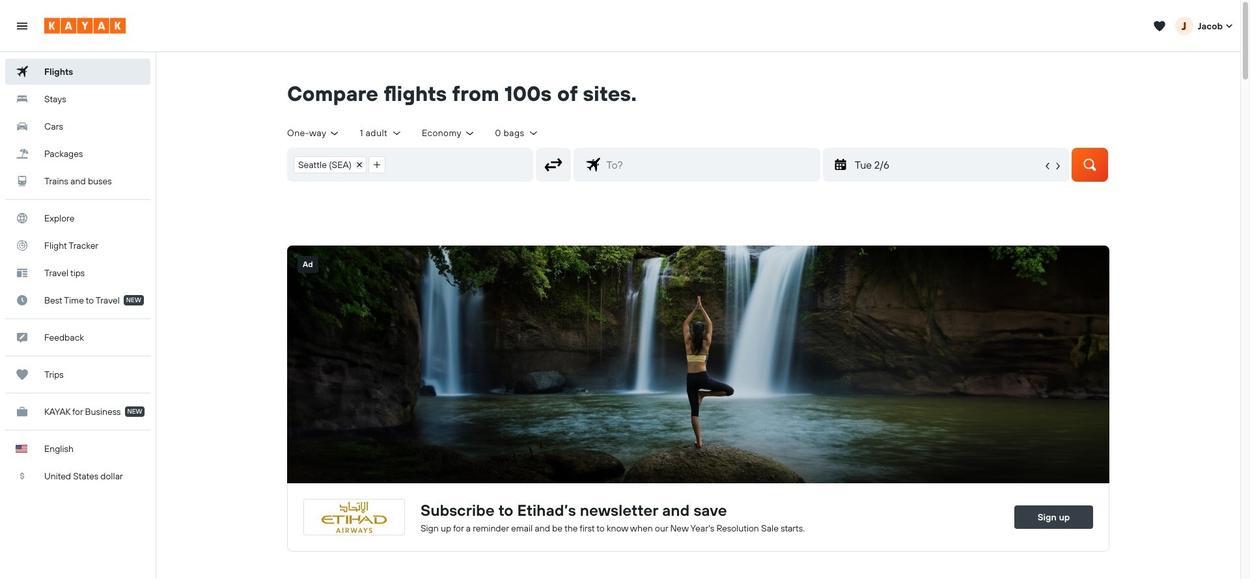 Task type: locate. For each thing, give the bounding box(es) containing it.
list
[[288, 148, 392, 181]]

Cabin type Economy field
[[422, 127, 476, 139]]

list item down trip type one-way field on the left top
[[294, 156, 367, 173]]

united states (english) image
[[16, 445, 27, 453]]

list item
[[294, 156, 367, 173], [369, 156, 386, 173]]

list item right the remove image
[[369, 156, 386, 173]]

hpto-image element
[[287, 245, 1110, 483]]

1 horizontal spatial list item
[[369, 156, 386, 173]]

2 list item from the left
[[369, 156, 386, 173]]

swap departure airport and destination airport image
[[542, 152, 566, 177]]

Trip type One-way field
[[287, 127, 341, 139]]

hpto logo image
[[304, 500, 405, 535]]

0 horizontal spatial list item
[[294, 156, 367, 173]]



Task type: vqa. For each thing, say whether or not it's contained in the screenshot.
INN element on the right
no



Task type: describe. For each thing, give the bounding box(es) containing it.
remove image
[[356, 161, 363, 168]]

Flight destination input text field
[[602, 148, 820, 181]]

navigation menu image
[[16, 19, 29, 32]]

1 list item from the left
[[294, 156, 367, 173]]

tuesday february 6th element
[[855, 157, 1043, 173]]

Flight origin input text field
[[392, 148, 533, 181]]



